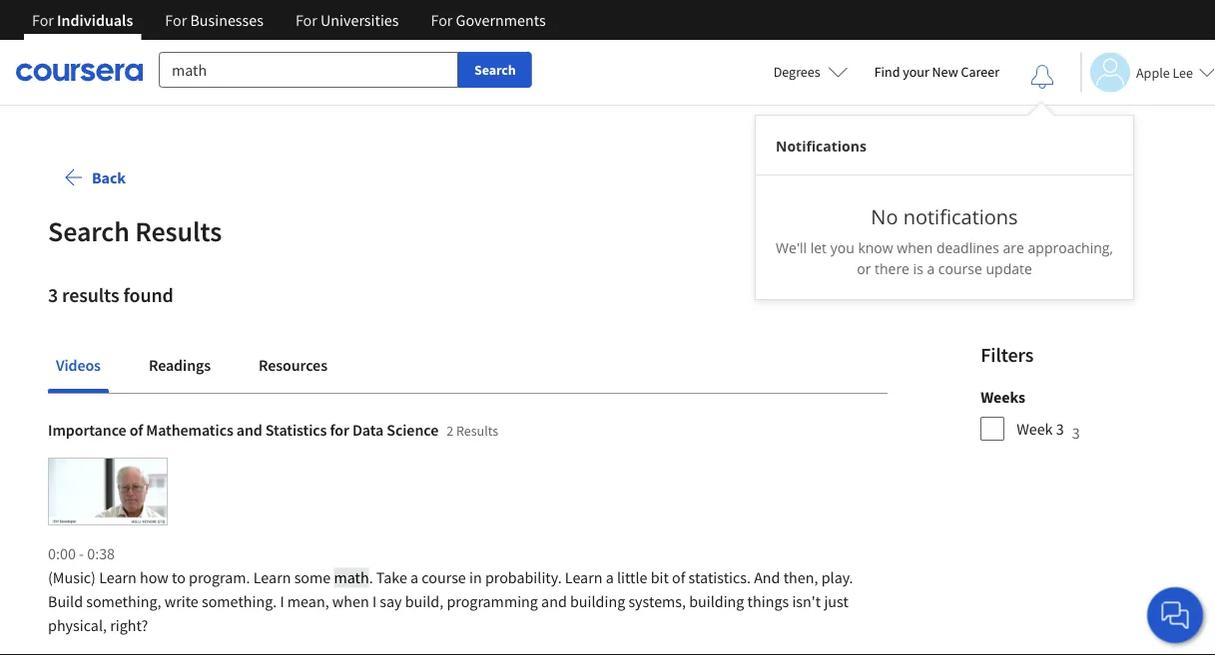 Task type: describe. For each thing, give the bounding box(es) containing it.
find your new career link
[[864, 60, 1009, 85]]

3 results found
[[48, 283, 173, 308]]

for businesses
[[165, 10, 263, 30]]

for individuals
[[32, 10, 133, 30]]

resources
[[259, 355, 327, 375]]

something,
[[86, 592, 161, 612]]

of inside . take a course in probability. learn a little bit of statistics. and then, play. build something, write something. i mean, when i say build, programming and building systems, building things isn't just physical, right?
[[672, 568, 685, 588]]

then,
[[783, 568, 818, 588]]

a inside notifications no notifications we'll let you know when deadlines are approaching, or there is a course update
[[927, 260, 935, 279]]

play.
[[821, 568, 853, 588]]

learn inside . take a course in probability. learn a little bit of statistics. and then, play. build something, write something. i mean, when i say build, programming and building systems, building things isn't just physical, right?
[[565, 568, 603, 588]]

statistics
[[265, 420, 327, 440]]

apple lee
[[1136, 63, 1193, 81]]

3 for 3
[[1072, 423, 1080, 443]]

2 i from the left
[[372, 592, 377, 612]]

coursera image
[[16, 56, 143, 88]]

search for search results
[[48, 214, 129, 249]]

back button
[[48, 154, 142, 202]]

for for universities
[[295, 10, 317, 30]]

is
[[913, 260, 923, 279]]

notifications no notifications we'll let you know when deadlines are approaching, or there is a course update
[[776, 136, 1113, 279]]

bit
[[651, 568, 669, 588]]

and inside . take a course in probability. learn a little bit of statistics. and then, play. build something, write something. i mean, when i say build, programming and building systems, building things isn't just physical, right?
[[541, 592, 567, 612]]

. take a course in probability. learn a little bit of statistics. and then, play. build something, write something. i mean, when i say build, programming and building systems, building things isn't just physical, right?
[[48, 568, 853, 636]]

2 building from the left
[[689, 592, 744, 612]]

find
[[874, 63, 900, 81]]

systems,
[[628, 592, 686, 612]]

1 horizontal spatial a
[[606, 568, 614, 588]]

mathematics
[[146, 420, 233, 440]]

for for governments
[[431, 10, 453, 30]]

governments
[[456, 10, 546, 30]]

degrees
[[773, 63, 820, 81]]

something.
[[202, 592, 277, 612]]

lee
[[1173, 63, 1193, 81]]

no
[[871, 203, 898, 230]]

how
[[140, 568, 169, 588]]

in
[[469, 568, 482, 588]]

math
[[334, 568, 369, 588]]

banner navigation
[[16, 0, 562, 40]]

new
[[932, 63, 958, 81]]

for for businesses
[[165, 10, 187, 30]]

readings button
[[141, 341, 219, 389]]

are
[[1003, 239, 1024, 258]]

apple lee button
[[1080, 52, 1215, 92]]

0 vertical spatial and
[[236, 420, 262, 440]]

deadlines
[[936, 239, 999, 258]]

let
[[810, 239, 827, 258]]

build
[[48, 592, 83, 612]]

businesses
[[190, 10, 263, 30]]

0 horizontal spatial a
[[410, 568, 418, 588]]

program.
[[189, 568, 250, 588]]

find your new career
[[874, 63, 999, 81]]

just
[[824, 592, 848, 612]]

results
[[62, 283, 119, 308]]

2
[[446, 422, 453, 440]]

search for search
[[474, 61, 516, 79]]

we'll
[[776, 239, 807, 258]]

1 learn from the left
[[99, 568, 137, 588]]

filters
[[981, 343, 1034, 368]]

chat with us image
[[1159, 600, 1191, 632]]

probability.
[[485, 568, 562, 588]]

0 horizontal spatial results
[[135, 214, 222, 249]]

0:38
[[87, 544, 115, 564]]

universities
[[321, 10, 399, 30]]

little
[[617, 568, 647, 588]]

2 learn from the left
[[253, 568, 291, 588]]

notifications
[[776, 136, 867, 155]]

results inside importance of mathematics and statistics for data science 2 results
[[456, 422, 498, 440]]

for
[[330, 420, 349, 440]]

and
[[754, 568, 780, 588]]

isn't
[[792, 592, 821, 612]]



Task type: locate. For each thing, give the bounding box(es) containing it.
and
[[236, 420, 262, 440], [541, 592, 567, 612]]

1 vertical spatial results
[[456, 422, 498, 440]]

0 vertical spatial of
[[129, 420, 143, 440]]

0:00 - 0:38 link
[[48, 542, 115, 566]]

of right importance
[[129, 420, 143, 440]]

when down math
[[332, 592, 369, 612]]

3 for from the left
[[295, 10, 317, 30]]

importance of mathematics and statistics for data science image
[[48, 458, 168, 526]]

search down governments
[[474, 61, 516, 79]]

take
[[376, 568, 407, 588]]

of
[[129, 420, 143, 440], [672, 568, 685, 588]]

tab list
[[48, 341, 887, 393]]

statistics.
[[688, 568, 751, 588]]

hide notifications image
[[1030, 65, 1054, 89]]

0 horizontal spatial when
[[332, 592, 369, 612]]

results up found
[[135, 214, 222, 249]]

or
[[857, 260, 871, 279]]

to
[[172, 568, 186, 588]]

1 horizontal spatial course
[[938, 260, 982, 279]]

0 horizontal spatial learn
[[99, 568, 137, 588]]

1 horizontal spatial learn
[[253, 568, 291, 588]]

1 horizontal spatial building
[[689, 592, 744, 612]]

1 vertical spatial search
[[48, 214, 129, 249]]

individuals
[[57, 10, 133, 30]]

a right is in the top of the page
[[927, 260, 935, 279]]

0:00 - 0:38
[[48, 544, 115, 564]]

course inside . take a course in probability. learn a little bit of statistics. and then, play. build something, write something. i mean, when i say build, programming and building systems, building things isn't just physical, right?
[[422, 568, 466, 588]]

resources button
[[251, 341, 335, 389]]

0 horizontal spatial building
[[570, 592, 625, 612]]

(music)
[[48, 568, 96, 588]]

weeks
[[981, 387, 1025, 407]]

importance of mathematics and statistics for data science 2 results
[[48, 420, 498, 440]]

a
[[927, 260, 935, 279], [410, 568, 418, 588], [606, 568, 614, 588]]

2 horizontal spatial a
[[927, 260, 935, 279]]

for up search in course text box
[[295, 10, 317, 30]]

0 horizontal spatial of
[[129, 420, 143, 440]]

building
[[570, 592, 625, 612], [689, 592, 744, 612]]

1 horizontal spatial when
[[897, 239, 933, 258]]

1 horizontal spatial i
[[372, 592, 377, 612]]

and down probability.
[[541, 592, 567, 612]]

degrees button
[[757, 50, 864, 94]]

your
[[903, 63, 929, 81]]

found
[[123, 283, 173, 308]]

Search in course text field
[[159, 52, 458, 88]]

there
[[875, 260, 909, 279]]

-
[[79, 544, 84, 564]]

tab list containing videos
[[48, 341, 887, 393]]

i
[[280, 592, 284, 612], [372, 592, 377, 612]]

data
[[352, 420, 384, 440]]

1 horizontal spatial search
[[474, 61, 516, 79]]

back
[[92, 168, 126, 188]]

1 building from the left
[[570, 592, 625, 612]]

search results
[[48, 214, 222, 249]]

0 vertical spatial when
[[897, 239, 933, 258]]

when
[[897, 239, 933, 258], [332, 592, 369, 612]]

learn up "something,"
[[99, 568, 137, 588]]

search inside button
[[474, 61, 516, 79]]

search
[[474, 61, 516, 79], [48, 214, 129, 249]]

readings
[[149, 355, 211, 375]]

a left little
[[606, 568, 614, 588]]

3 right week 3
[[1072, 423, 1080, 443]]

of right bit
[[672, 568, 685, 588]]

0 vertical spatial results
[[135, 214, 222, 249]]

for left governments
[[431, 10, 453, 30]]

1 i from the left
[[280, 592, 284, 612]]

3
[[48, 283, 58, 308], [1056, 419, 1064, 439], [1072, 423, 1080, 443]]

course inside notifications no notifications we'll let you know when deadlines are approaching, or there is a course update
[[938, 260, 982, 279]]

right?
[[110, 616, 148, 636]]

mean,
[[287, 592, 329, 612]]

course down deadlines on the top
[[938, 260, 982, 279]]

results
[[135, 214, 222, 249], [456, 422, 498, 440]]

videos button
[[48, 341, 109, 389]]

1 vertical spatial course
[[422, 568, 466, 588]]

3 left results
[[48, 283, 58, 308]]

0 horizontal spatial i
[[280, 592, 284, 612]]

1 vertical spatial when
[[332, 592, 369, 612]]

0 horizontal spatial and
[[236, 420, 262, 440]]

career
[[961, 63, 999, 81]]

a right take
[[410, 568, 418, 588]]

say
[[380, 592, 402, 612]]

(music) learn how to program. learn some math
[[48, 568, 369, 588]]

building down little
[[570, 592, 625, 612]]

3 right week
[[1056, 419, 1064, 439]]

1 vertical spatial and
[[541, 592, 567, 612]]

i left the mean,
[[280, 592, 284, 612]]

1 horizontal spatial 3
[[1056, 419, 1064, 439]]

videos
[[56, 355, 101, 375]]

for
[[32, 10, 54, 30], [165, 10, 187, 30], [295, 10, 317, 30], [431, 10, 453, 30]]

course up build,
[[422, 568, 466, 588]]

when up is in the top of the page
[[897, 239, 933, 258]]

0 vertical spatial search
[[474, 61, 516, 79]]

science
[[387, 420, 438, 440]]

3 for 3 results found
[[48, 283, 58, 308]]

0 horizontal spatial search
[[48, 214, 129, 249]]

for for individuals
[[32, 10, 54, 30]]

update
[[986, 260, 1032, 279]]

learn left little
[[565, 568, 603, 588]]

for left businesses on the top of page
[[165, 10, 187, 30]]

for governments
[[431, 10, 546, 30]]

some
[[294, 568, 331, 588]]

results right 2
[[456, 422, 498, 440]]

i left the say
[[372, 592, 377, 612]]

notifications
[[903, 203, 1018, 230]]

1 for from the left
[[32, 10, 54, 30]]

for universities
[[295, 10, 399, 30]]

building down statistics.
[[689, 592, 744, 612]]

week 3
[[1017, 419, 1064, 439]]

0 vertical spatial course
[[938, 260, 982, 279]]

learn
[[99, 568, 137, 588], [253, 568, 291, 588], [565, 568, 603, 588]]

2 horizontal spatial 3
[[1072, 423, 1080, 443]]

3 learn from the left
[[565, 568, 603, 588]]

1 horizontal spatial and
[[541, 592, 567, 612]]

2 for from the left
[[165, 10, 187, 30]]

0 horizontal spatial course
[[422, 568, 466, 588]]

importance
[[48, 420, 126, 440]]

learn left some on the bottom left of page
[[253, 568, 291, 588]]

1 horizontal spatial results
[[456, 422, 498, 440]]

search down back button
[[48, 214, 129, 249]]

course
[[938, 260, 982, 279], [422, 568, 466, 588]]

4 for from the left
[[431, 10, 453, 30]]

apple
[[1136, 63, 1170, 81]]

2 horizontal spatial learn
[[565, 568, 603, 588]]

1 vertical spatial of
[[672, 568, 685, 588]]

0 horizontal spatial 3
[[48, 283, 58, 308]]

.
[[369, 568, 373, 588]]

week
[[1017, 419, 1053, 439]]

approaching,
[[1028, 239, 1113, 258]]

0:00
[[48, 544, 76, 564]]

and left statistics
[[236, 420, 262, 440]]

physical,
[[48, 616, 107, 636]]

programming
[[447, 592, 538, 612]]

know
[[858, 239, 893, 258]]

you
[[830, 239, 854, 258]]

when inside . take a course in probability. learn a little bit of statistics. and then, play. build something, write something. i mean, when i say build, programming and building systems, building things isn't just physical, right?
[[332, 592, 369, 612]]

write
[[164, 592, 198, 612]]

build,
[[405, 592, 443, 612]]

1 horizontal spatial of
[[672, 568, 685, 588]]

when inside notifications no notifications we'll let you know when deadlines are approaching, or there is a course update
[[897, 239, 933, 258]]

search button
[[458, 52, 532, 88]]

things
[[747, 592, 789, 612]]

for left individuals
[[32, 10, 54, 30]]



Task type: vqa. For each thing, say whether or not it's contained in the screenshot.
estimates
no



